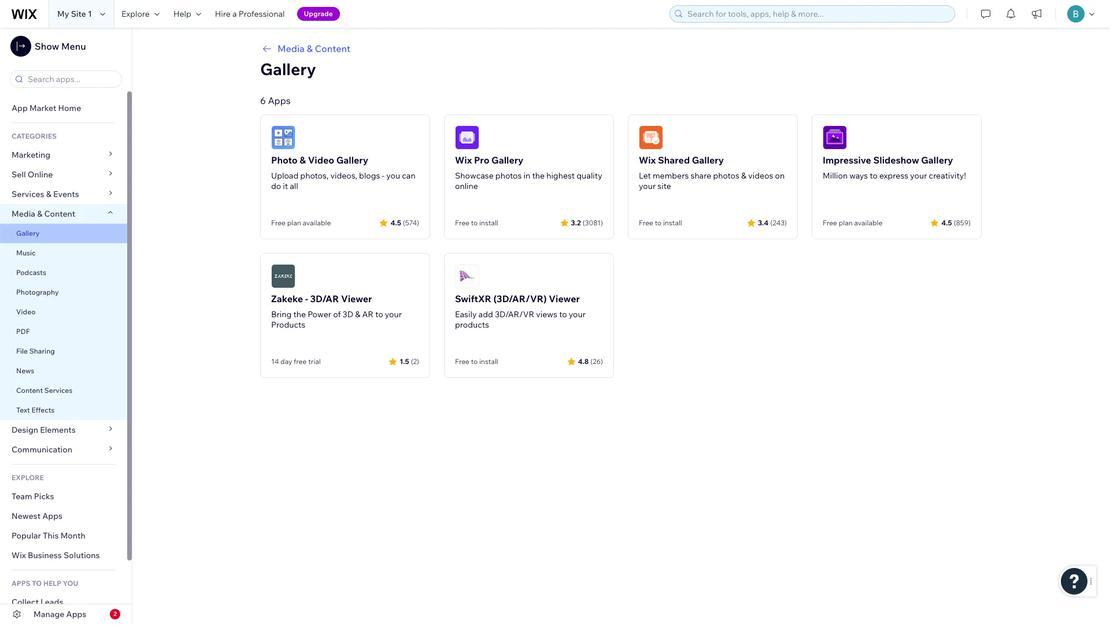 Task type: locate. For each thing, give the bounding box(es) containing it.
0 vertical spatial media
[[278, 43, 305, 54]]

your right ar
[[385, 309, 402, 320]]

media down upgrade button
[[278, 43, 305, 54]]

let
[[639, 171, 651, 181]]

free plan available down all
[[271, 219, 331, 227]]

-
[[382, 171, 385, 181], [305, 293, 308, 305]]

gallery inside photo & video gallery upload photos, videos, blogs - you can do it all
[[336, 154, 368, 166]]

manage
[[34, 610, 64, 620]]

1 horizontal spatial apps
[[66, 610, 86, 620]]

impressive
[[823, 154, 872, 166]]

- left 3d/ar
[[305, 293, 308, 305]]

sharing
[[29, 347, 55, 356]]

1 vertical spatial the
[[293, 309, 306, 320]]

0 horizontal spatial apps
[[42, 511, 62, 522]]

share
[[691, 171, 712, 181]]

free for showcase
[[455, 219, 470, 227]]

marketing
[[12, 150, 50, 160]]

to right ways
[[870, 171, 878, 181]]

leads
[[40, 597, 63, 608]]

1.5 (2)
[[400, 357, 419, 366]]

sidebar element
[[0, 28, 132, 625]]

1 horizontal spatial viewer
[[549, 293, 580, 305]]

gallery up music at the left
[[16, 229, 40, 238]]

install for pro
[[479, 219, 498, 227]]

Search for tools, apps, help & more... field
[[684, 6, 951, 22]]

1 plan from the left
[[287, 219, 301, 227]]

free to install
[[455, 219, 498, 227], [639, 219, 682, 227], [455, 357, 498, 366]]

views
[[536, 309, 558, 320]]

media inside sidebar element
[[12, 209, 35, 219]]

2 free plan available from the left
[[823, 219, 883, 227]]

free for million
[[823, 219, 837, 227]]

video
[[308, 154, 334, 166], [16, 308, 36, 316]]

hire
[[215, 9, 231, 19]]

1 horizontal spatial photos
[[713, 171, 740, 181]]

0 vertical spatial video
[[308, 154, 334, 166]]

pdf link
[[0, 322, 127, 342]]

explore
[[12, 474, 44, 482]]

4.8
[[578, 357, 589, 366]]

site
[[71, 9, 86, 19]]

your inside the wix shared gallery let members share photos & videos on your site
[[639, 181, 656, 191]]

impressive slideshow gallery million ways to express your creativity!
[[823, 154, 966, 181]]

photos left in
[[496, 171, 522, 181]]

1 horizontal spatial content
[[44, 209, 75, 219]]

media & content inside sidebar element
[[12, 209, 75, 219]]

photography
[[16, 288, 59, 297]]

wix inside the wix shared gallery let members share photos & videos on your site
[[639, 154, 656, 166]]

available
[[303, 219, 331, 227], [854, 219, 883, 227]]

free to install down online at the top
[[455, 219, 498, 227]]

free down let
[[639, 219, 654, 227]]

apps
[[12, 579, 30, 588]]

viewer
[[341, 293, 372, 305], [549, 293, 580, 305]]

services down sell online
[[12, 189, 44, 200]]

available for million
[[854, 219, 883, 227]]

video up photos,
[[308, 154, 334, 166]]

2 horizontal spatial apps
[[268, 95, 291, 106]]

free
[[294, 357, 307, 366]]

0 horizontal spatial media & content
[[12, 209, 75, 219]]

1 horizontal spatial video
[[308, 154, 334, 166]]

0 horizontal spatial video
[[16, 308, 36, 316]]

apps inside newest apps link
[[42, 511, 62, 522]]

photo & video gallery upload photos, videos, blogs - you can do it all
[[271, 154, 416, 191]]

swiftxr (3d/ar/vr) viewer easily add 3d/ar/vr views to your products
[[455, 293, 586, 330]]

free to install down the products
[[455, 357, 498, 366]]

the
[[532, 171, 545, 181], [293, 309, 306, 320]]

1 free plan available from the left
[[271, 219, 331, 227]]

& left "videos"
[[741, 171, 747, 181]]

1 4.5 from the left
[[391, 218, 401, 227]]

1 horizontal spatial -
[[382, 171, 385, 181]]

1 horizontal spatial the
[[532, 171, 545, 181]]

pdf
[[16, 327, 30, 336]]

apps up this
[[42, 511, 62, 522]]

2 vertical spatial content
[[16, 386, 43, 395]]

it
[[283, 181, 288, 191]]

popular
[[12, 531, 41, 541]]

online
[[28, 169, 53, 180]]

gallery inside sidebar element
[[16, 229, 40, 238]]

1 vertical spatial -
[[305, 293, 308, 305]]

zakeke - 3d/ar viewer logo image
[[271, 264, 296, 289]]

products
[[271, 320, 305, 330]]

1 horizontal spatial free plan available
[[823, 219, 883, 227]]

gallery up creativity!
[[921, 154, 953, 166]]

install down the products
[[479, 357, 498, 366]]

1 vertical spatial media & content
[[12, 209, 75, 219]]

1 vertical spatial services
[[44, 386, 72, 395]]

wix for wix pro gallery
[[455, 154, 472, 166]]

your left site
[[639, 181, 656, 191]]

do
[[271, 181, 281, 191]]

1 horizontal spatial media & content link
[[260, 42, 982, 56]]

gallery inside the wix shared gallery let members share photos & videos on your site
[[692, 154, 724, 166]]

media down services & events
[[12, 209, 35, 219]]

& inside photo & video gallery upload photos, videos, blogs - you can do it all
[[300, 154, 306, 166]]

& inside the wix shared gallery let members share photos & videos on your site
[[741, 171, 747, 181]]

2 4.5 from the left
[[942, 218, 952, 227]]

install down "showcase"
[[479, 219, 498, 227]]

1 vertical spatial media
[[12, 209, 35, 219]]

available down ways
[[854, 219, 883, 227]]

photography link
[[0, 283, 127, 302]]

free plan available down ways
[[823, 219, 883, 227]]

my site 1
[[57, 9, 92, 19]]

to down online at the top
[[471, 219, 478, 227]]

your
[[910, 171, 927, 181], [639, 181, 656, 191], [385, 309, 402, 320], [569, 309, 586, 320]]

gallery inside wix pro gallery showcase photos in the highest quality online
[[492, 154, 524, 166]]

sell online
[[12, 169, 53, 180]]

2 vertical spatial apps
[[66, 610, 86, 620]]

1 horizontal spatial plan
[[839, 219, 853, 227]]

apps for 6 apps
[[268, 95, 291, 106]]

photos
[[496, 171, 522, 181], [713, 171, 740, 181]]

the right in
[[532, 171, 545, 181]]

1 vertical spatial content
[[44, 209, 75, 219]]

the right "bring"
[[293, 309, 306, 320]]

wix shared gallery logo image
[[639, 125, 663, 150]]

0 horizontal spatial -
[[305, 293, 308, 305]]

1 vertical spatial media & content link
[[0, 204, 127, 224]]

wix down popular
[[12, 551, 26, 561]]

easily
[[455, 309, 477, 320]]

& right photo
[[300, 154, 306, 166]]

professional
[[239, 9, 285, 19]]

viewer up 3d in the left of the page
[[341, 293, 372, 305]]

express
[[880, 171, 909, 181]]

(574)
[[403, 218, 419, 227]]

free plan available
[[271, 219, 331, 227], [823, 219, 883, 227]]

on
[[775, 171, 785, 181]]

4.5 for impressive slideshow gallery
[[942, 218, 952, 227]]

1 horizontal spatial wix
[[455, 154, 472, 166]]

- left you
[[382, 171, 385, 181]]

services down news 'link'
[[44, 386, 72, 395]]

photos,
[[300, 171, 329, 181]]

media
[[278, 43, 305, 54], [12, 209, 35, 219]]

1 available from the left
[[303, 219, 331, 227]]

photo
[[271, 154, 298, 166]]

2 photos from the left
[[713, 171, 740, 181]]

gallery
[[260, 59, 316, 79], [336, 154, 368, 166], [492, 154, 524, 166], [692, 154, 724, 166], [921, 154, 953, 166], [16, 229, 40, 238]]

0 vertical spatial content
[[315, 43, 350, 54]]

free down the products
[[455, 357, 470, 366]]

content down 'services & events' link
[[44, 209, 75, 219]]

podcasts link
[[0, 263, 127, 283]]

free to install for pro
[[455, 219, 498, 227]]

6
[[260, 95, 266, 106]]

online
[[455, 181, 478, 191]]

2 horizontal spatial wix
[[639, 154, 656, 166]]

media & content down upgrade button
[[278, 43, 350, 54]]

0 vertical spatial apps
[[268, 95, 291, 106]]

sell online link
[[0, 165, 127, 184]]

1 horizontal spatial 4.5
[[942, 218, 952, 227]]

4.5 left (574)
[[391, 218, 401, 227]]

free down million
[[823, 219, 837, 227]]

newest
[[12, 511, 41, 522]]

0 horizontal spatial plan
[[287, 219, 301, 227]]

gallery up share
[[692, 154, 724, 166]]

content down news
[[16, 386, 43, 395]]

& down upgrade button
[[307, 43, 313, 54]]

you
[[63, 579, 78, 588]]

collect leads link
[[0, 593, 127, 612]]

solutions
[[64, 551, 100, 561]]

free plan available for million
[[823, 219, 883, 227]]

wix inside wix pro gallery showcase photos in the highest quality online
[[455, 154, 472, 166]]

elements
[[40, 425, 76, 435]]

a
[[232, 9, 237, 19]]

apps
[[268, 95, 291, 106], [42, 511, 62, 522], [66, 610, 86, 620]]

gallery up the videos,
[[336, 154, 368, 166]]

0 vertical spatial media & content
[[278, 43, 350, 54]]

sell
[[12, 169, 26, 180]]

0 horizontal spatial wix
[[12, 551, 26, 561]]

viewer up views
[[549, 293, 580, 305]]

apps right 6
[[268, 95, 291, 106]]

gallery inside impressive slideshow gallery million ways to express your creativity!
[[921, 154, 953, 166]]

available down photos,
[[303, 219, 331, 227]]

1 vertical spatial apps
[[42, 511, 62, 522]]

swiftxr (3d/ar/vr) viewer logo image
[[455, 264, 479, 289]]

14 day free trial
[[271, 357, 321, 366]]

plan for gallery
[[287, 219, 301, 227]]

0 horizontal spatial media
[[12, 209, 35, 219]]

1 horizontal spatial media
[[278, 43, 305, 54]]

video inside sidebar element
[[16, 308, 36, 316]]

app market home link
[[0, 98, 127, 118]]

1
[[88, 9, 92, 19]]

plan down million
[[839, 219, 853, 227]]

plan for million
[[839, 219, 853, 227]]

photos inside the wix shared gallery let members share photos & videos on your site
[[713, 171, 740, 181]]

1 viewer from the left
[[341, 293, 372, 305]]

free to install down site
[[639, 219, 682, 227]]

1 vertical spatial video
[[16, 308, 36, 316]]

0 horizontal spatial photos
[[496, 171, 522, 181]]

to right ar
[[375, 309, 383, 320]]

apps right 'manage'
[[66, 610, 86, 620]]

day
[[281, 357, 292, 366]]

gallery right pro
[[492, 154, 524, 166]]

0 horizontal spatial free plan available
[[271, 219, 331, 227]]

plan down all
[[287, 219, 301, 227]]

to inside the swiftxr (3d/ar/vr) viewer easily add 3d/ar/vr views to your products
[[559, 309, 567, 320]]

free down online at the top
[[455, 219, 470, 227]]

0 vertical spatial the
[[532, 171, 545, 181]]

0 horizontal spatial the
[[293, 309, 306, 320]]

slideshow
[[874, 154, 919, 166]]

install down site
[[663, 219, 682, 227]]

wix up let
[[639, 154, 656, 166]]

bring
[[271, 309, 292, 320]]

4.5 left (859) at the right of page
[[942, 218, 952, 227]]

wix left pro
[[455, 154, 472, 166]]

free down 'do'
[[271, 219, 286, 227]]

4.8 (26)
[[578, 357, 603, 366]]

photos right share
[[713, 171, 740, 181]]

0 horizontal spatial 4.5
[[391, 218, 401, 227]]

upload
[[271, 171, 299, 181]]

0 vertical spatial -
[[382, 171, 385, 181]]

2 viewer from the left
[[549, 293, 580, 305]]

2 available from the left
[[854, 219, 883, 227]]

text effects link
[[0, 401, 127, 420]]

blogs
[[359, 171, 380, 181]]

to right views
[[559, 309, 567, 320]]

services & events
[[12, 189, 79, 200]]

2
[[113, 611, 117, 618]]

2 plan from the left
[[839, 219, 853, 227]]

products
[[455, 320, 489, 330]]

1 photos from the left
[[496, 171, 522, 181]]

your right views
[[569, 309, 586, 320]]

content down upgrade button
[[315, 43, 350, 54]]

media & content down services & events
[[12, 209, 75, 219]]

free to install for shared
[[639, 219, 682, 227]]

(3d/ar/vr)
[[494, 293, 547, 305]]

million
[[823, 171, 848, 181]]

0 horizontal spatial available
[[303, 219, 331, 227]]

0 horizontal spatial viewer
[[341, 293, 372, 305]]

podcasts
[[16, 268, 46, 277]]

3.4
[[758, 218, 769, 227]]

1 horizontal spatial available
[[854, 219, 883, 227]]

your right express
[[910, 171, 927, 181]]

video up pdf
[[16, 308, 36, 316]]

4.5 for photo & video gallery
[[391, 218, 401, 227]]

hire a professional
[[215, 9, 285, 19]]

install for (3d/ar/vr)
[[479, 357, 498, 366]]

newest apps
[[12, 511, 62, 522]]

4.5
[[391, 218, 401, 227], [942, 218, 952, 227]]

& right 3d in the left of the page
[[355, 309, 361, 320]]



Task type: describe. For each thing, give the bounding box(es) containing it.
your inside zakeke - 3d/ar viewer bring the power of 3d & ar to your products
[[385, 309, 402, 320]]

in
[[524, 171, 530, 181]]

this
[[43, 531, 59, 541]]

creativity!
[[929, 171, 966, 181]]

trial
[[308, 357, 321, 366]]

the inside zakeke - 3d/ar viewer bring the power of 3d & ar to your products
[[293, 309, 306, 320]]

your inside the swiftxr (3d/ar/vr) viewer easily add 3d/ar/vr views to your products
[[569, 309, 586, 320]]

power
[[308, 309, 331, 320]]

14
[[271, 357, 279, 366]]

design elements link
[[0, 420, 127, 440]]

swiftxr
[[455, 293, 491, 305]]

(243)
[[771, 218, 787, 227]]

2 horizontal spatial content
[[315, 43, 350, 54]]

3d/ar/vr
[[495, 309, 534, 320]]

Search apps... field
[[24, 71, 118, 87]]

to inside impressive slideshow gallery million ways to express your creativity!
[[870, 171, 878, 181]]

business
[[28, 551, 62, 561]]

pro
[[474, 154, 490, 166]]

apps for manage apps
[[66, 610, 86, 620]]

1 horizontal spatial media & content
[[278, 43, 350, 54]]

communication link
[[0, 440, 127, 460]]

free for let
[[639, 219, 654, 227]]

events
[[53, 189, 79, 200]]

to down site
[[655, 219, 662, 227]]

3.2 (3081)
[[571, 218, 603, 227]]

team picks link
[[0, 487, 127, 507]]

month
[[61, 531, 86, 541]]

content services
[[16, 386, 72, 395]]

help
[[43, 579, 61, 588]]

file
[[16, 347, 28, 356]]

help button
[[166, 0, 208, 28]]

to
[[32, 579, 42, 588]]

highest
[[547, 171, 575, 181]]

4.5 (574)
[[391, 218, 419, 227]]

to down the products
[[471, 357, 478, 366]]

- inside zakeke - 3d/ar viewer bring the power of 3d & ar to your products
[[305, 293, 308, 305]]

free for easily
[[455, 357, 470, 366]]

wix pro gallery logo image
[[455, 125, 479, 150]]

app market home
[[12, 103, 81, 113]]

apps for newest apps
[[42, 511, 62, 522]]

news link
[[0, 361, 127, 381]]

wix inside sidebar element
[[12, 551, 26, 561]]

manage apps
[[34, 610, 86, 620]]

effects
[[31, 406, 55, 415]]

popular this month link
[[0, 526, 127, 546]]

6 apps
[[260, 95, 291, 106]]

show
[[35, 40, 59, 52]]

3.2
[[571, 218, 581, 227]]

wix pro gallery showcase photos in the highest quality online
[[455, 154, 602, 191]]

viewer inside zakeke - 3d/ar viewer bring the power of 3d & ar to your products
[[341, 293, 372, 305]]

music
[[16, 249, 36, 257]]

your inside impressive slideshow gallery million ways to express your creativity!
[[910, 171, 927, 181]]

- inside photo & video gallery upload photos, videos, blogs - you can do it all
[[382, 171, 385, 181]]

upgrade button
[[297, 7, 340, 21]]

categories
[[12, 132, 57, 141]]

available for gallery
[[303, 219, 331, 227]]

of
[[333, 309, 341, 320]]

to inside zakeke - 3d/ar viewer bring the power of 3d & ar to your products
[[375, 309, 383, 320]]

photos inside wix pro gallery showcase photos in the highest quality online
[[496, 171, 522, 181]]

free for gallery
[[271, 219, 286, 227]]

shared
[[658, 154, 690, 166]]

explore
[[121, 9, 150, 19]]

wix shared gallery let members share photos & videos on your site
[[639, 154, 785, 191]]

news
[[16, 367, 34, 375]]

upgrade
[[304, 9, 333, 18]]

1.5
[[400, 357, 409, 366]]

& down services & events
[[37, 209, 42, 219]]

video link
[[0, 302, 127, 322]]

showcase
[[455, 171, 494, 181]]

0 vertical spatial media & content link
[[260, 42, 982, 56]]

& left events
[[46, 189, 51, 200]]

services & events link
[[0, 184, 127, 204]]

zakeke - 3d/ar viewer bring the power of 3d & ar to your products
[[271, 293, 402, 330]]

team
[[12, 492, 32, 502]]

video inside photo & video gallery upload photos, videos, blogs - you can do it all
[[308, 154, 334, 166]]

0 horizontal spatial media & content link
[[0, 204, 127, 224]]

wix business solutions
[[12, 551, 100, 561]]

all
[[290, 181, 298, 191]]

market
[[29, 103, 56, 113]]

show menu button
[[10, 36, 86, 57]]

music link
[[0, 243, 127, 263]]

install for shared
[[663, 219, 682, 227]]

photo & video gallery logo image
[[271, 125, 296, 150]]

popular this month
[[12, 531, 86, 541]]

quality
[[577, 171, 602, 181]]

show menu
[[35, 40, 86, 52]]

help
[[173, 9, 191, 19]]

hire a professional link
[[208, 0, 292, 28]]

wix for wix shared gallery
[[639, 154, 656, 166]]

free plan available for gallery
[[271, 219, 331, 227]]

free to install for (3d/ar/vr)
[[455, 357, 498, 366]]

apps to help you
[[12, 579, 78, 588]]

marketing link
[[0, 145, 127, 165]]

site
[[658, 181, 671, 191]]

file sharing
[[16, 347, 55, 356]]

3d
[[343, 309, 353, 320]]

impressive slideshow gallery logo image
[[823, 125, 847, 150]]

0 vertical spatial services
[[12, 189, 44, 200]]

you
[[386, 171, 400, 181]]

0 horizontal spatial content
[[16, 386, 43, 395]]

gallery up 6 apps at the left of page
[[260, 59, 316, 79]]

team picks
[[12, 492, 54, 502]]

viewer inside the swiftxr (3d/ar/vr) viewer easily add 3d/ar/vr views to your products
[[549, 293, 580, 305]]

text effects
[[16, 406, 55, 415]]

& inside zakeke - 3d/ar viewer bring the power of 3d & ar to your products
[[355, 309, 361, 320]]

members
[[653, 171, 689, 181]]

text
[[16, 406, 30, 415]]

(26)
[[591, 357, 603, 366]]

picks
[[34, 492, 54, 502]]

design elements
[[12, 425, 76, 435]]

the inside wix pro gallery showcase photos in the highest quality online
[[532, 171, 545, 181]]



Task type: vqa. For each thing, say whether or not it's contained in the screenshot.


